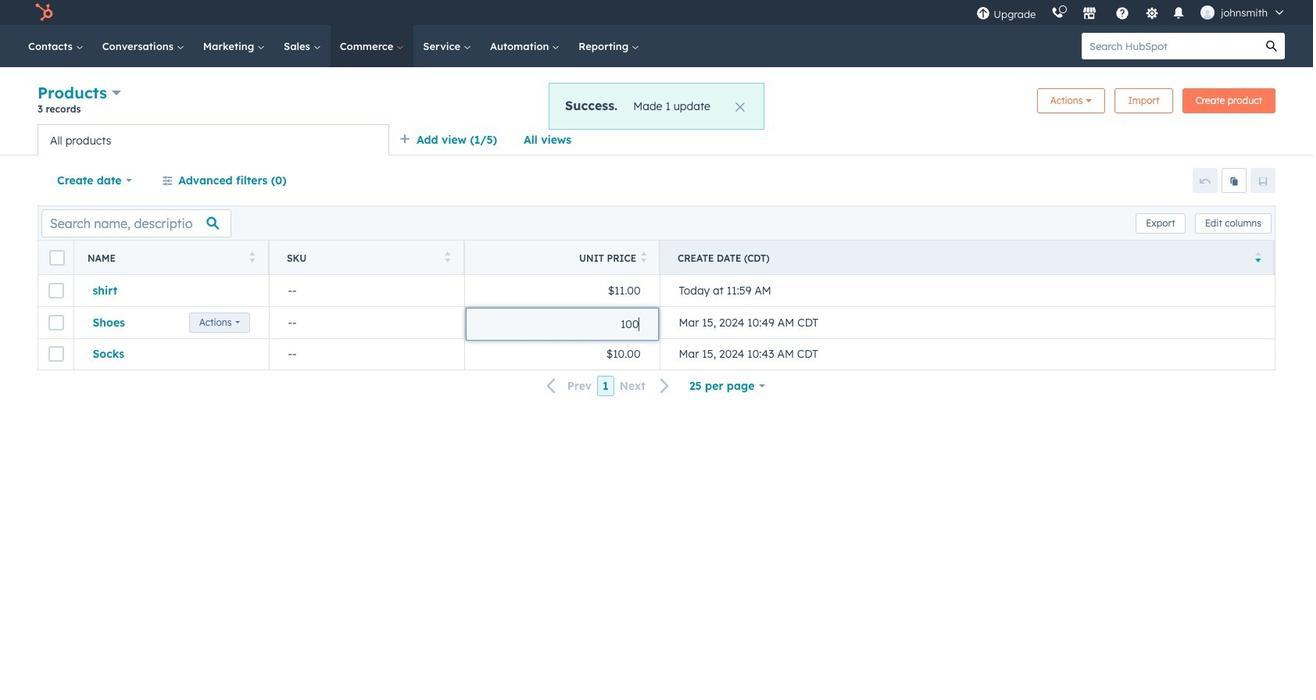 Task type: describe. For each thing, give the bounding box(es) containing it.
2 press to sort. element from the left
[[445, 251, 450, 265]]

press to sort. image
[[445, 251, 450, 262]]

Search name, description, or SKU search field
[[41, 209, 231, 237]]

marketplaces image
[[1083, 7, 1097, 21]]

-- text field
[[485, 316, 639, 333]]

2 press to sort. image from the left
[[641, 251, 647, 262]]

1 press to sort. image from the left
[[249, 251, 255, 262]]

1 press to sort. element from the left
[[249, 251, 255, 265]]

Search HubSpot search field
[[1082, 33, 1259, 59]]

3 press to sort. element from the left
[[641, 251, 647, 265]]

john smith image
[[1201, 5, 1215, 20]]



Task type: vqa. For each thing, say whether or not it's contained in the screenshot.
Descending sort. Press to sort ascending. element at the top right of the page
yes



Task type: locate. For each thing, give the bounding box(es) containing it.
1 horizontal spatial press to sort. image
[[641, 251, 647, 262]]

press to sort. image
[[249, 251, 255, 262], [641, 251, 647, 262]]

0 horizontal spatial press to sort. image
[[249, 251, 255, 262]]

banner
[[38, 81, 1276, 124]]

1 horizontal spatial press to sort. element
[[445, 251, 450, 265]]

2 horizontal spatial press to sort. element
[[641, 251, 647, 265]]

descending sort. press to sort ascending. element
[[1255, 251, 1261, 265]]

close image
[[736, 102, 745, 112]]

alert
[[549, 83, 765, 130]]

0 horizontal spatial press to sort. element
[[249, 251, 255, 265]]

descending sort. press to sort ascending. image
[[1255, 251, 1261, 262]]

pagination navigation
[[538, 376, 679, 397]]

press to sort. element
[[249, 251, 255, 265], [445, 251, 450, 265], [641, 251, 647, 265]]

menu
[[969, 0, 1295, 25]]



